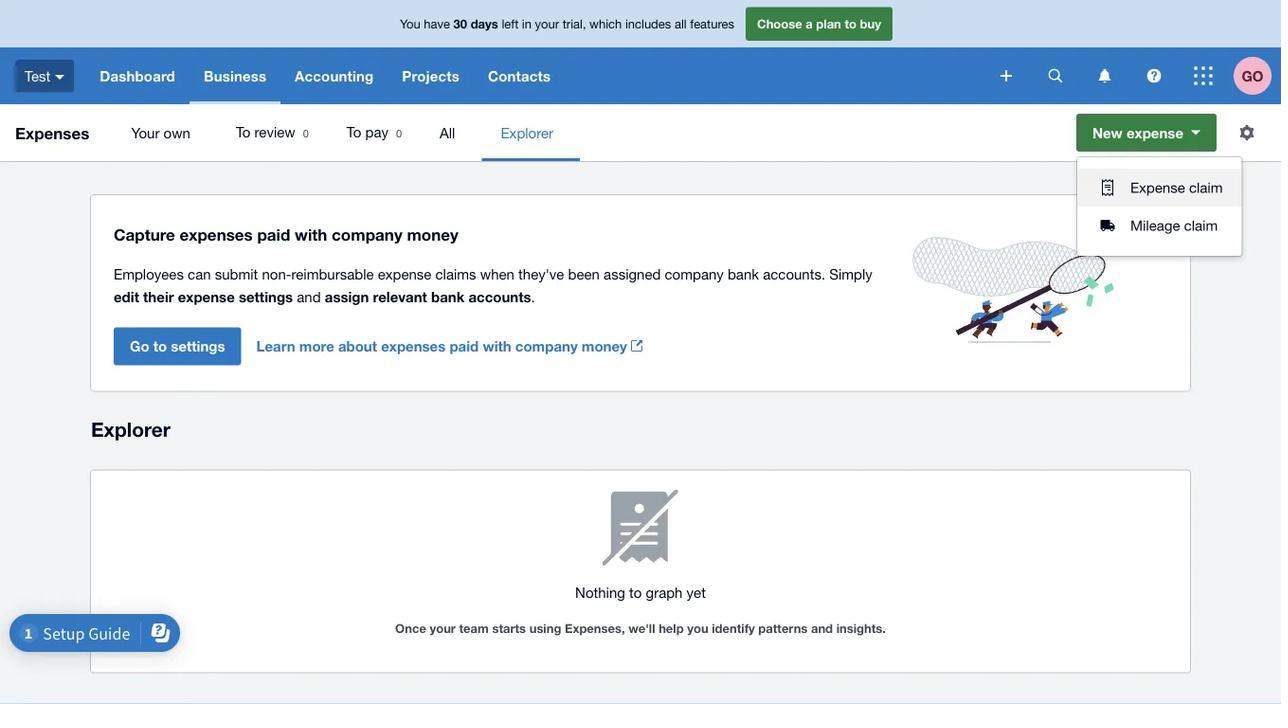 Task type: locate. For each thing, give the bounding box(es) containing it.
banner
[[0, 0, 1282, 104]]

employees can submit non-reimbursable expense claims when they've been assigned company bank accounts. simply edit their expense settings and assign relevant bank accounts .
[[114, 266, 873, 306]]

with down 'accounts'
[[483, 338, 512, 355]]

2 0 from the left
[[396, 127, 402, 140]]

money inside 'button'
[[582, 338, 628, 355]]

1 horizontal spatial explorer
[[501, 124, 554, 141]]

projects
[[402, 67, 460, 84]]

group containing expense claim
[[1078, 157, 1243, 256]]

2 horizontal spatial to
[[845, 16, 857, 31]]

settings inside employees can submit non-reimbursable expense claims when they've been assigned company bank accounts. simply edit their expense settings and assign relevant bank accounts .
[[239, 288, 293, 306]]

0 vertical spatial expense
[[1127, 124, 1184, 141]]

we'll
[[629, 621, 656, 636]]

money
[[407, 225, 459, 244], [582, 338, 628, 355]]

0 vertical spatial paid
[[257, 225, 290, 244]]

paid down 'accounts'
[[450, 338, 479, 355]]

0 horizontal spatial with
[[295, 225, 327, 244]]

go
[[130, 338, 149, 355]]

mileage claim button
[[1078, 207, 1243, 245]]

capture expenses paid with company money status
[[91, 195, 1191, 391]]

expense up relevant
[[378, 266, 432, 282]]

claim right expense
[[1190, 179, 1224, 196]]

expense down can
[[178, 288, 235, 306]]

capture
[[114, 225, 175, 244]]

explorer down contacts
[[501, 124, 554, 141]]

1 horizontal spatial svg image
[[1049, 69, 1063, 83]]

and
[[297, 288, 321, 305], [812, 621, 833, 636]]

1 vertical spatial money
[[582, 338, 628, 355]]

0 inside to review 0
[[303, 127, 309, 140]]

1 horizontal spatial with
[[483, 338, 512, 355]]

1 vertical spatial company
[[665, 266, 724, 282]]

0 horizontal spatial money
[[407, 225, 459, 244]]

to for to review
[[236, 123, 251, 140]]

patterns
[[759, 621, 808, 636]]

0 horizontal spatial settings
[[171, 338, 225, 355]]

expense right new
[[1127, 124, 1184, 141]]

have
[[424, 16, 450, 31]]

own
[[164, 124, 190, 141]]

1 vertical spatial bank
[[431, 288, 465, 306]]

accounting button
[[281, 47, 388, 104]]

0 horizontal spatial 0
[[303, 127, 309, 140]]

1 vertical spatial with
[[483, 338, 512, 355]]

contacts button
[[474, 47, 565, 104]]

company right assigned
[[665, 266, 724, 282]]

to for to pay
[[347, 123, 362, 140]]

0 horizontal spatial expenses
[[180, 225, 253, 244]]

settings right go
[[171, 338, 225, 355]]

0 horizontal spatial svg image
[[55, 75, 65, 79]]

settings
[[239, 288, 293, 306], [171, 338, 225, 355]]

and inside employees can submit non-reimbursable expense claims when they've been assigned company bank accounts. simply edit their expense settings and assign relevant bank accounts .
[[297, 288, 321, 305]]

1 to from the left
[[236, 123, 251, 140]]

0 vertical spatial and
[[297, 288, 321, 305]]

expense
[[1131, 179, 1186, 196]]

pay
[[365, 123, 389, 140]]

test button
[[0, 47, 86, 104]]

your left team
[[430, 621, 456, 636]]

trial,
[[563, 16, 586, 31]]

paid up non-
[[257, 225, 290, 244]]

0 horizontal spatial group
[[112, 104, 1062, 161]]

0 inside to pay 0
[[396, 127, 402, 140]]

to left review
[[236, 123, 251, 140]]

0 horizontal spatial explorer
[[91, 417, 171, 441]]

money up claims
[[407, 225, 459, 244]]

your right in
[[535, 16, 559, 31]]

1 horizontal spatial group
[[1078, 157, 1243, 256]]

settings down non-
[[239, 288, 293, 306]]

identify
[[712, 621, 755, 636]]

when
[[481, 266, 515, 282]]

claim down the expense claim
[[1185, 217, 1219, 234]]

your
[[535, 16, 559, 31], [430, 621, 456, 636]]

0
[[303, 127, 309, 140], [396, 127, 402, 140]]

1 horizontal spatial and
[[812, 621, 833, 636]]

2 horizontal spatial company
[[665, 266, 724, 282]]

1 vertical spatial expense
[[378, 266, 432, 282]]

with up reimbursable
[[295, 225, 327, 244]]

0 vertical spatial with
[[295, 225, 327, 244]]

relevant
[[373, 288, 427, 306]]

money down 'been' at top
[[582, 338, 628, 355]]

2 vertical spatial expense
[[178, 288, 235, 306]]

0 vertical spatial expenses
[[180, 225, 253, 244]]

bank left accounts.
[[728, 266, 759, 282]]

assign
[[325, 288, 369, 306]]

1 horizontal spatial expense
[[378, 266, 432, 282]]

you
[[688, 621, 709, 636]]

1 horizontal spatial bank
[[728, 266, 759, 282]]

.
[[532, 288, 535, 305]]

a
[[806, 16, 813, 31]]

expense
[[1127, 124, 1184, 141], [378, 266, 432, 282], [178, 288, 235, 306]]

to
[[845, 16, 857, 31], [153, 338, 167, 355], [630, 585, 642, 601]]

expenses inside 'button'
[[381, 338, 446, 355]]

accounting
[[295, 67, 374, 84]]

0 right review
[[303, 127, 309, 140]]

new
[[1093, 124, 1123, 141]]

1 vertical spatial claim
[[1185, 217, 1219, 234]]

explorer down go
[[91, 417, 171, 441]]

0 horizontal spatial to
[[153, 338, 167, 355]]

0 horizontal spatial and
[[297, 288, 321, 305]]

1 vertical spatial your
[[430, 621, 456, 636]]

0 vertical spatial bank
[[728, 266, 759, 282]]

expenses,
[[565, 621, 625, 636]]

to left pay
[[347, 123, 362, 140]]

banner containing dashboard
[[0, 0, 1282, 104]]

2 vertical spatial to
[[630, 585, 642, 601]]

company up reimbursable
[[332, 225, 403, 244]]

0 vertical spatial explorer
[[501, 124, 554, 141]]

and right patterns
[[812, 621, 833, 636]]

settings menu image
[[1229, 114, 1267, 152]]

choose
[[758, 16, 803, 31]]

to inside button
[[153, 338, 167, 355]]

2 vertical spatial company
[[516, 338, 578, 355]]

0 right pay
[[396, 127, 402, 140]]

company down . on the left of page
[[516, 338, 578, 355]]

bank
[[728, 266, 759, 282], [431, 288, 465, 306]]

1 vertical spatial explorer
[[91, 417, 171, 441]]

days
[[471, 16, 499, 31]]

and down reimbursable
[[297, 288, 321, 305]]

capture expenses paid with company money
[[114, 225, 459, 244]]

claim for mileage claim
[[1185, 217, 1219, 234]]

1 vertical spatial paid
[[450, 338, 479, 355]]

review
[[255, 123, 295, 140]]

1 0 from the left
[[303, 127, 309, 140]]

2 horizontal spatial svg image
[[1099, 69, 1112, 83]]

0 horizontal spatial bank
[[431, 288, 465, 306]]

to right go
[[153, 338, 167, 355]]

expenses up can
[[180, 225, 253, 244]]

to left graph
[[630, 585, 642, 601]]

postal workers catching money image
[[890, 214, 1137, 366]]

1 vertical spatial to
[[153, 338, 167, 355]]

1 vertical spatial settings
[[171, 338, 225, 355]]

business button
[[190, 47, 281, 104]]

0 vertical spatial settings
[[239, 288, 293, 306]]

bank down claims
[[431, 288, 465, 306]]

0 horizontal spatial company
[[332, 225, 403, 244]]

1 horizontal spatial company
[[516, 338, 578, 355]]

1 horizontal spatial to
[[630, 585, 642, 601]]

1 horizontal spatial paid
[[450, 338, 479, 355]]

all button
[[421, 104, 482, 161]]

expense claim
[[1131, 179, 1224, 196]]

group
[[112, 104, 1062, 161], [1078, 157, 1243, 256]]

simply
[[830, 266, 873, 282]]

claims
[[436, 266, 477, 282]]

go button
[[1234, 47, 1282, 104]]

settings inside button
[[171, 338, 225, 355]]

mileage claim
[[1131, 217, 1219, 234]]

to for go to settings
[[153, 338, 167, 355]]

features
[[691, 16, 735, 31]]

1 horizontal spatial 0
[[396, 127, 402, 140]]

1 horizontal spatial expenses
[[381, 338, 446, 355]]

nothing
[[576, 585, 626, 601]]

navigation
[[86, 47, 988, 104]]

to review 0
[[236, 123, 309, 140]]

to
[[236, 123, 251, 140], [347, 123, 362, 140]]

0 horizontal spatial to
[[236, 123, 251, 140]]

1 horizontal spatial money
[[582, 338, 628, 355]]

0 vertical spatial claim
[[1190, 179, 1224, 196]]

svg image
[[1049, 69, 1063, 83], [1099, 69, 1112, 83], [55, 75, 65, 79]]

expenses down relevant
[[381, 338, 446, 355]]

0 horizontal spatial your
[[430, 621, 456, 636]]

svg image
[[1195, 66, 1214, 85], [1148, 69, 1162, 83], [1001, 70, 1013, 82]]

1 horizontal spatial your
[[535, 16, 559, 31]]

2 to from the left
[[347, 123, 362, 140]]

0 vertical spatial money
[[407, 225, 459, 244]]

2 horizontal spatial expense
[[1127, 124, 1184, 141]]

1 vertical spatial expenses
[[381, 338, 446, 355]]

to left buy
[[845, 16, 857, 31]]

yet
[[687, 585, 706, 601]]

learn
[[257, 338, 295, 355]]

1 horizontal spatial to
[[347, 123, 362, 140]]

1 horizontal spatial settings
[[239, 288, 293, 306]]

paid
[[257, 225, 290, 244], [450, 338, 479, 355]]



Task type: vqa. For each thing, say whether or not it's contained in the screenshot.
INTRO BANNER BODY element
no



Task type: describe. For each thing, give the bounding box(es) containing it.
expense inside popup button
[[1127, 124, 1184, 141]]

dashboard
[[100, 67, 175, 84]]

they've
[[519, 266, 565, 282]]

learn more about expenses paid with company money
[[257, 338, 628, 355]]

all
[[675, 16, 687, 31]]

claim for expense claim
[[1190, 179, 1224, 196]]

once your team starts using expenses, we'll help you identify patterns and insights.
[[395, 621, 886, 636]]

your own
[[131, 124, 190, 141]]

projects button
[[388, 47, 474, 104]]

plan
[[817, 16, 842, 31]]

nothing to graph yet
[[576, 585, 706, 601]]

you have 30 days left in your trial, which includes all features
[[400, 16, 735, 31]]

reimbursable
[[292, 266, 374, 282]]

group containing to review
[[112, 104, 1062, 161]]

choose a plan to buy
[[758, 16, 882, 31]]

you
[[400, 16, 421, 31]]

with inside 'button'
[[483, 338, 512, 355]]

new expense button
[[1077, 114, 1217, 152]]

team
[[459, 621, 489, 636]]

expense claim button
[[1078, 169, 1243, 207]]

employees
[[114, 266, 184, 282]]

buy
[[860, 16, 882, 31]]

contacts
[[488, 67, 551, 84]]

your own button
[[112, 104, 217, 161]]

starts
[[492, 621, 526, 636]]

company inside employees can submit non-reimbursable expense claims when they've been assigned company bank accounts. simply edit their expense settings and assign relevant bank accounts .
[[665, 266, 724, 282]]

1 vertical spatial and
[[812, 621, 833, 636]]

new expense
[[1093, 124, 1184, 141]]

accounts
[[469, 288, 532, 306]]

test
[[25, 68, 50, 84]]

0 for pay
[[396, 127, 402, 140]]

2 horizontal spatial svg image
[[1195, 66, 1214, 85]]

company inside 'button'
[[516, 338, 578, 355]]

explorer inside button
[[501, 124, 554, 141]]

go
[[1242, 67, 1264, 84]]

0 horizontal spatial paid
[[257, 225, 290, 244]]

help
[[659, 621, 684, 636]]

their
[[143, 288, 174, 306]]

0 horizontal spatial expense
[[178, 288, 235, 306]]

graph
[[646, 585, 683, 601]]

your
[[131, 124, 160, 141]]

30
[[454, 16, 467, 31]]

mileage
[[1131, 217, 1181, 234]]

can
[[188, 266, 211, 282]]

includes
[[626, 16, 672, 31]]

using
[[530, 621, 562, 636]]

edit
[[114, 288, 139, 306]]

go to settings button
[[114, 327, 241, 365]]

business
[[204, 67, 267, 84]]

once
[[395, 621, 427, 636]]

go to settings link
[[114, 327, 257, 365]]

insights.
[[837, 621, 886, 636]]

accounts.
[[763, 266, 826, 282]]

0 horizontal spatial svg image
[[1001, 70, 1013, 82]]

assigned
[[604, 266, 661, 282]]

paid inside 'button'
[[450, 338, 479, 355]]

expenses
[[15, 123, 89, 142]]

0 for review
[[303, 127, 309, 140]]

left
[[502, 16, 519, 31]]

svg image inside "test" popup button
[[55, 75, 65, 79]]

learn more about expenses paid with company money link
[[257, 327, 658, 365]]

which
[[590, 16, 622, 31]]

0 vertical spatial to
[[845, 16, 857, 31]]

in
[[522, 16, 532, 31]]

more
[[299, 338, 334, 355]]

dashboard link
[[86, 47, 190, 104]]

0 vertical spatial company
[[332, 225, 403, 244]]

1 horizontal spatial svg image
[[1148, 69, 1162, 83]]

0 vertical spatial your
[[535, 16, 559, 31]]

to pay 0
[[347, 123, 402, 140]]

navigation containing dashboard
[[86, 47, 988, 104]]

non-
[[262, 266, 292, 282]]

about
[[338, 338, 377, 355]]

to for nothing to graph yet
[[630, 585, 642, 601]]

explorer button
[[482, 104, 580, 161]]

learn more about expenses paid with company money button
[[257, 327, 658, 365]]

submit
[[215, 266, 258, 282]]

all
[[440, 124, 456, 141]]

go to settings
[[130, 338, 225, 355]]

been
[[568, 266, 600, 282]]



